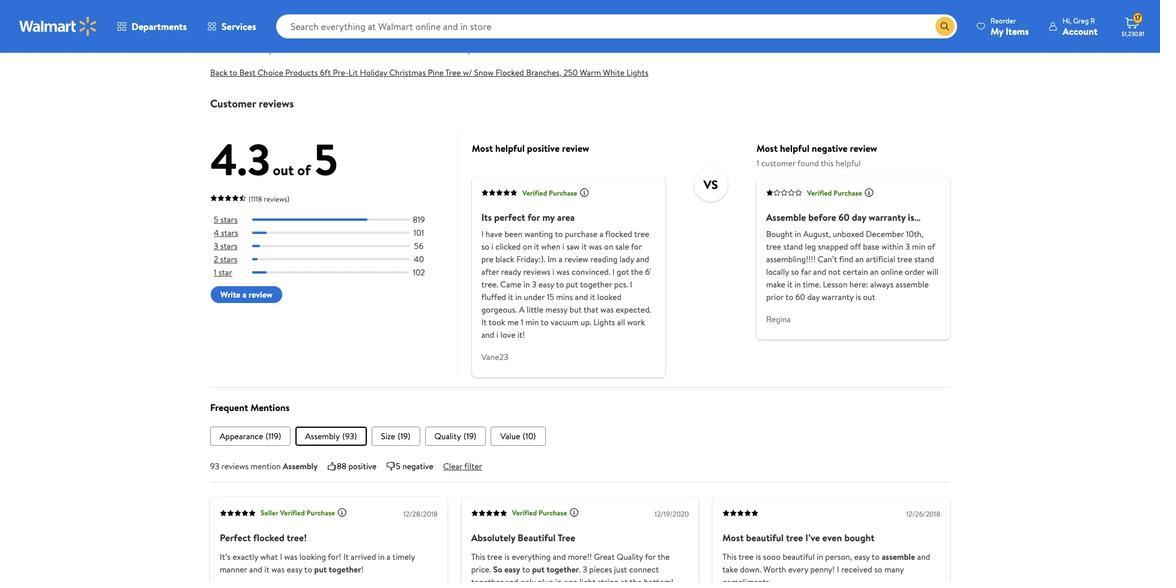 Task type: locate. For each thing, give the bounding box(es) containing it.
1 vertical spatial reviews
[[523, 266, 551, 278]]

0 vertical spatial out
[[273, 160, 294, 180]]

1 vertical spatial negative
[[402, 460, 434, 473]]

i
[[481, 228, 484, 240], [612, 266, 615, 278], [630, 279, 632, 291], [280, 551, 282, 563], [837, 564, 839, 576]]

2 vertical spatial reviews
[[221, 460, 249, 473]]

0 vertical spatial holiday
[[245, 44, 273, 56]]

so inside and take down. worth every penny! i received so many compliments
[[874, 564, 883, 576]]

1 vertical spatial tree
[[558, 531, 575, 545]]

assembly left (93)
[[305, 430, 340, 442]]

the right at at the bottom of the page
[[630, 576, 642, 583]]

december
[[866, 228, 904, 240]]

1 horizontal spatial reviews
[[259, 96, 294, 111]]

stars right 4
[[221, 227, 238, 239]]

im
[[547, 254, 557, 266]]

(19) up filter
[[464, 430, 476, 442]]

saw
[[567, 241, 580, 253]]

stand up will
[[915, 254, 934, 266]]

and inside and take down. worth every penny! i received so many compliments
[[917, 551, 930, 563]]

size (19)
[[381, 430, 411, 442]]

2 list item from the left
[[296, 427, 367, 446]]

1 horizontal spatial verified purchase information image
[[865, 188, 874, 197]]

0 vertical spatial min
[[912, 241, 926, 253]]

$1,230.81
[[1122, 29, 1144, 38]]

93 reviews mention assembly
[[210, 460, 318, 473]]

is down here:
[[856, 291, 861, 303]]

unboxed
[[833, 228, 864, 240]]

customer reviews
[[210, 96, 294, 111]]

4 list item from the left
[[425, 427, 486, 446]]

1 horizontal spatial trees
[[525, 44, 544, 56]]

1 horizontal spatial helpful
[[780, 142, 810, 155]]

stars for 3 stars
[[220, 240, 238, 252]]

1 vertical spatial lights
[[593, 317, 615, 329]]

60 inside bought in august, unboxed december 10th, tree stand leg snapped off base within 3 min of assembling!!!!  can't find an artificial tree stand locally so far and not certain an online order will make it in time.  lesson here: always assemble prior to 60 day warranty is out
[[796, 291, 805, 303]]

0 horizontal spatial this
[[471, 551, 485, 563]]

verified purchase up the beautiful
[[512, 508, 567, 518]]

negative up this
[[812, 142, 848, 155]]

holiday right lit
[[360, 67, 387, 79]]

1 horizontal spatial it
[[481, 317, 487, 329]]

5 list item from the left
[[491, 427, 546, 446]]

light
[[580, 576, 596, 583]]

1 horizontal spatial tree
[[558, 531, 575, 545]]

assembly inside list item
[[305, 430, 340, 442]]

0 horizontal spatial reviews
[[221, 460, 249, 473]]

list item
[[210, 427, 291, 446], [296, 427, 367, 446], [371, 427, 420, 446], [425, 427, 486, 446], [491, 427, 546, 446]]

stand up assembling!!!!
[[783, 241, 803, 253]]

min inside its perfect for my area i have been wanting to purchase a flocked tree so i clicked on it when i saw it was on sale for pre black friday:). im a review reading lady and after ready reviews i was convinced. i got the 6' tree. came in 3 easy to put together pcs. i fluffed it in under 15 mins and it looked gorgeous. a little messy but that was expected. it took me 1 min to vacuum up. lights all work and i love it!
[[525, 317, 539, 329]]

reviews right 93
[[221, 460, 249, 473]]

0 vertical spatial warranty
[[869, 211, 906, 224]]

0 horizontal spatial flocked
[[253, 531, 284, 545]]

5 stars
[[214, 214, 238, 226]]

branches,
[[526, 67, 562, 79]]

5 progress bar from the top
[[252, 272, 409, 274]]

for up connect
[[645, 551, 656, 563]]

progress bar
[[252, 219, 409, 221], [252, 232, 409, 234], [252, 245, 409, 248], [252, 258, 409, 261], [252, 272, 409, 274]]

compliments
[[723, 576, 769, 583]]

list item containing appearance
[[210, 427, 291, 446]]

most for most beautiful tree i've even bought
[[723, 531, 744, 545]]

most inside most helpful negative review 1 customer found this helpful
[[757, 142, 778, 155]]

assembly right mention
[[283, 460, 318, 473]]

order
[[905, 266, 925, 278]]

clicked
[[496, 241, 521, 253]]

mentions
[[250, 401, 290, 414]]

within
[[882, 241, 904, 253]]

negative
[[812, 142, 848, 155], [402, 460, 434, 473]]

out up reviews)
[[273, 160, 294, 180]]

review inside most helpful negative review 1 customer found this helpful
[[850, 142, 877, 155]]

day inside bought in august, unboxed december 10th, tree stand leg snapped off base within 3 min of assembling!!!!  can't find an artificial tree stand locally so far and not certain an online order will make it in time.  lesson here: always assemble prior to 60 day warranty is out
[[807, 291, 820, 303]]

101
[[414, 227, 424, 239]]

in right arrived
[[378, 551, 385, 563]]

i down person,
[[837, 564, 839, 576]]

it's
[[220, 551, 231, 563]]

the inside 'this tree is everything and more!! great quality for the price.'
[[658, 551, 670, 563]]

0 vertical spatial flocked
[[605, 228, 632, 240]]

0 vertical spatial for
[[528, 211, 540, 224]]

to left best at left
[[229, 67, 237, 79]]

verified purchase up my
[[522, 188, 577, 198]]

to up when
[[555, 228, 563, 240]]

3 up under
[[532, 279, 537, 291]]

88 positive
[[337, 460, 377, 473]]

the up connect
[[658, 551, 670, 563]]

2 vertical spatial the
[[630, 576, 642, 583]]

put up mins
[[566, 279, 578, 291]]

i right what in the left of the page
[[280, 551, 282, 563]]

easy
[[539, 279, 554, 291], [854, 551, 870, 563], [287, 564, 303, 576], [504, 564, 520, 576]]

1 horizontal spatial flocked
[[605, 228, 632, 240]]

i left saw
[[563, 241, 565, 253]]

put up plug
[[532, 564, 545, 576]]

in
[[795, 228, 801, 240], [524, 279, 530, 291], [795, 279, 801, 291], [515, 291, 522, 303], [378, 551, 385, 563], [817, 551, 823, 563], [555, 576, 562, 583]]

1 horizontal spatial of
[[928, 241, 935, 253]]

can't
[[818, 254, 837, 266]]

3 right . at bottom
[[583, 564, 587, 576]]

3 list item from the left
[[371, 427, 420, 446]]

2 vertical spatial for
[[645, 551, 656, 563]]

warranty up december
[[869, 211, 906, 224]]

1 on from the left
[[523, 241, 532, 253]]

i right pcs.
[[630, 279, 632, 291]]

seller verified purchase information image
[[337, 508, 347, 518]]

1 list item from the left
[[210, 427, 291, 446]]

5
[[314, 129, 338, 189], [214, 214, 218, 226], [396, 460, 400, 473]]

most for most helpful negative review 1 customer found this helpful
[[757, 142, 778, 155]]

1 horizontal spatial warranty
[[869, 211, 906, 224]]

beautiful up sooo on the right bottom of the page
[[746, 531, 784, 545]]

1 inside most helpful negative review 1 customer found this helpful
[[757, 158, 759, 170]]

vacuum
[[551, 317, 579, 329]]

ready
[[501, 266, 521, 278]]

and right far
[[813, 266, 826, 278]]

6'
[[645, 266, 651, 278]]

for right sale
[[631, 241, 642, 253]]

2 horizontal spatial reviews
[[523, 266, 551, 278]]

1 trees from the left
[[423, 44, 442, 56]]

assembly (93)
[[305, 430, 357, 442]]

stand
[[783, 241, 803, 253], [915, 254, 934, 266]]

it left the took
[[481, 317, 487, 329]]

easy inside it's exactly what i was looking for! it arrived in a timely manner and it was easy to
[[287, 564, 303, 576]]

0 vertical spatial assembly
[[305, 430, 340, 442]]

1 vertical spatial so
[[791, 266, 799, 278]]

beautiful up every
[[783, 551, 815, 563]]

in right out!!!!!
[[795, 228, 801, 240]]

and down 12/26/2018
[[917, 551, 930, 563]]

verified purchase information image
[[865, 188, 874, 197], [569, 508, 579, 518]]

stars for 5 stars
[[220, 214, 238, 226]]

0 horizontal spatial warranty
[[822, 291, 854, 303]]

back
[[210, 67, 228, 79]]

reviews
[[259, 96, 294, 111], [523, 266, 551, 278], [221, 460, 249, 473]]

list
[[210, 427, 950, 446]]

0 horizontal spatial so
[[481, 241, 490, 253]]

1 horizontal spatial quality
[[617, 551, 643, 563]]

0 vertical spatial the
[[631, 266, 643, 278]]

assemble down order at right
[[896, 279, 929, 291]]

penny!
[[810, 564, 835, 576]]

purchase
[[549, 188, 577, 198], [834, 188, 862, 198], [307, 508, 335, 518], [539, 508, 567, 518]]

decor up lit
[[349, 44, 371, 56]]

0 vertical spatial so
[[481, 241, 490, 253]]

hi, greg r account
[[1063, 15, 1098, 38]]

warm
[[580, 67, 601, 79]]

0 horizontal spatial of
[[297, 160, 311, 180]]

on up friday:).
[[523, 241, 532, 253]]

0 horizontal spatial most
[[472, 142, 493, 155]]

most beautiful tree i've even bought
[[723, 531, 875, 545]]

snapped
[[818, 241, 848, 253]]

it up that
[[590, 291, 595, 303]]

i inside it's exactly what i was looking for! it arrived in a timely manner and it was easy to
[[280, 551, 282, 563]]

the inside its perfect for my area i have been wanting to purchase a flocked tree so i clicked on it when i saw it was on sale for pre black friday:). im a review reading lady and after ready reviews i was convinced. i got the 6' tree. came in 3 easy to put together pcs. i fluffed it in under 15 mins and it looked gorgeous. a little messy but that was expected. it took me 1 min to vacuum up. lights all work and i love it!
[[631, 266, 643, 278]]

together inside . 3 pieces just connect together and only plug in one light string at the bottom
[[471, 576, 503, 583]]

1 (19) from the left
[[398, 430, 411, 442]]

for left my
[[528, 211, 540, 224]]

1 left star
[[214, 267, 217, 279]]

customer
[[761, 158, 796, 170]]

2 vertical spatial 1
[[521, 317, 523, 329]]

1 vertical spatial of
[[928, 241, 935, 253]]

2 horizontal spatial for
[[645, 551, 656, 563]]

so left far
[[791, 266, 799, 278]]

out
[[273, 160, 294, 180], [863, 291, 875, 303]]

1 vertical spatial verified purchase information image
[[569, 508, 579, 518]]

3 / from the left
[[376, 44, 379, 56]]

(19) for quality (19)
[[464, 430, 476, 442]]

gorgeous.
[[481, 304, 517, 316]]

0 vertical spatial 1
[[757, 158, 759, 170]]

this up take
[[723, 551, 737, 563]]

the inside . 3 pieces just connect together and only plug in one light string at the bottom
[[630, 576, 642, 583]]

is inside 'this tree is everything and more!! great quality for the price.'
[[504, 551, 510, 563]]

3 inside its perfect for my area i have been wanting to purchase a flocked tree so i clicked on it when i saw it was on sale for pre black friday:). im a review reading lady and after ready reviews i was convinced. i got the 6' tree. came in 3 easy to put together pcs. i fluffed it in under 15 mins and it looked gorgeous. a little messy but that was expected. it took me 1 min to vacuum up. lights all work and i love it!
[[532, 279, 537, 291]]

and inside . 3 pieces just connect together and only plug in one light string at the bottom
[[505, 576, 518, 583]]

it's exactly what i was looking for! it arrived in a timely manner and it was easy to
[[220, 551, 415, 576]]

back to best choice products 6ft pre-lit holiday christmas pine tree w/ snow flocked branches, 250 warm white lights
[[210, 67, 648, 79]]

a right the im
[[559, 254, 563, 266]]

1 vertical spatial an
[[870, 266, 879, 278]]

of
[[297, 160, 311, 180], [928, 241, 935, 253]]

1 horizontal spatial holiday
[[360, 67, 387, 79]]

(19) for size (19)
[[398, 430, 411, 442]]

1 horizontal spatial 60
[[839, 211, 850, 224]]

put down looking
[[314, 564, 327, 576]]

a
[[600, 228, 604, 240], [559, 254, 563, 266], [243, 289, 247, 301], [387, 551, 391, 563]]

perfect
[[494, 211, 525, 224]]

timely
[[392, 551, 415, 563]]

0 horizontal spatial lights
[[593, 317, 615, 329]]

and left more!!
[[553, 551, 566, 563]]

in left time.
[[795, 279, 801, 291]]

filter
[[464, 460, 482, 473]]

christmas down christmas trees link
[[389, 67, 426, 79]]

1 horizontal spatial decor
[[349, 44, 371, 56]]

1 vertical spatial out
[[863, 291, 875, 303]]

17
[[1135, 13, 1141, 23]]

customer
[[210, 96, 256, 111]]

reviews inside its perfect for my area i have been wanting to purchase a flocked tree so i clicked on it when i saw it was on sale for pre black friday:). im a review reading lady and after ready reviews i was convinced. i got the 6' tree. came in 3 easy to put together pcs. i fluffed it in under 15 mins and it looked gorgeous. a little messy but that was expected. it took me 1 min to vacuum up. lights all work and i love it!
[[523, 266, 551, 278]]

0 horizontal spatial helpful
[[495, 142, 525, 155]]

0 horizontal spatial 5
[[214, 214, 218, 226]]

little
[[527, 304, 543, 316]]

3 progress bar from the top
[[252, 245, 409, 248]]

0 horizontal spatial 1
[[214, 267, 217, 279]]

this tree is sooo beautiful in person, easy to assemble
[[723, 551, 915, 563]]

out down here:
[[863, 291, 875, 303]]

0 horizontal spatial min
[[525, 317, 539, 329]]

0 horizontal spatial quality
[[435, 430, 461, 442]]

2 decor from the left
[[349, 44, 371, 56]]

1 star
[[214, 267, 232, 279]]

august,
[[803, 228, 831, 240]]

out inside 4.3 out of 5
[[273, 160, 294, 180]]

a
[[519, 304, 525, 316]]

0 vertical spatial an
[[855, 254, 864, 266]]

and inside bought in august, unboxed december 10th, tree stand leg snapped off base within 3 min of assembling!!!!  can't find an artificial tree stand locally so far and not certain an online order will make it in time.  lesson here: always assemble prior to 60 day warranty is out
[[813, 266, 826, 278]]

1 this from the left
[[471, 551, 485, 563]]

60 down time.
[[796, 291, 805, 303]]

this up price.
[[471, 551, 485, 563]]

!
[[361, 564, 364, 576]]

(19) right 'size'
[[398, 430, 411, 442]]

2 horizontal spatial 1
[[757, 158, 759, 170]]

assemble up many
[[882, 551, 915, 563]]

819
[[413, 214, 425, 226]]

home / holiday decor / christmas decor / christmas trees / shop all christmas trees
[[210, 44, 544, 56]]

progress bar for 102
[[252, 272, 409, 274]]

list item containing size
[[371, 427, 420, 446]]

review inside its perfect for my area i have been wanting to purchase a flocked tree so i clicked on it when i saw it was on sale for pre black friday:). im a review reading lady and after ready reviews i was convinced. i got the 6' tree. came in 3 easy to put together pcs. i fluffed it in under 15 mins and it looked gorgeous. a little messy but that was expected. it took me 1 min to vacuum up. lights all work and i love it!
[[565, 254, 588, 266]]

reviews for 93 reviews mention assembly
[[221, 460, 249, 473]]

0 vertical spatial 5
[[314, 129, 338, 189]]

1 progress bar from the top
[[252, 219, 409, 221]]

2 progress bar from the top
[[252, 232, 409, 234]]

together
[[580, 279, 612, 291], [329, 564, 361, 576], [547, 564, 579, 576], [471, 576, 503, 583]]

2 (19) from the left
[[464, 430, 476, 442]]

1 horizontal spatial out
[[863, 291, 875, 303]]

verified purchase information image
[[580, 188, 589, 197]]

pieces
[[589, 564, 612, 576]]

4 / from the left
[[446, 44, 450, 56]]

1 horizontal spatial an
[[870, 266, 879, 278]]

in up under
[[524, 279, 530, 291]]

15
[[547, 291, 554, 303]]

2 vertical spatial so
[[874, 564, 883, 576]]

1 horizontal spatial on
[[604, 241, 613, 253]]

1 vertical spatial for
[[631, 241, 642, 253]]

perfect flocked tree!
[[220, 531, 307, 545]]

out!!!!!
[[766, 228, 795, 241]]

purchase for the top verified purchase information image
[[834, 188, 862, 198]]

christmas
[[310, 44, 347, 56], [384, 44, 421, 56], [486, 44, 523, 56], [389, 67, 426, 79]]

1 vertical spatial it
[[343, 551, 349, 563]]

0 vertical spatial day
[[852, 211, 867, 224]]

messy
[[545, 304, 568, 316]]

0 horizontal spatial 60
[[796, 291, 805, 303]]

1 horizontal spatial put
[[532, 564, 545, 576]]

progress bar for 101
[[252, 232, 409, 234]]

1 inside its perfect for my area i have been wanting to purchase a flocked tree so i clicked on it when i saw it was on sale for pre black friday:). im a review reading lady and after ready reviews i was convinced. i got the 6' tree. came in 3 easy to put together pcs. i fluffed it in under 15 mins and it looked gorgeous. a little messy but that was expected. it took me 1 min to vacuum up. lights all work and i love it!
[[521, 317, 523, 329]]

4 progress bar from the top
[[252, 258, 409, 261]]

0 horizontal spatial (19)
[[398, 430, 411, 442]]

1 right me
[[521, 317, 523, 329]]

purchase for verified purchase information icon
[[549, 188, 577, 198]]

negative left the clear
[[402, 460, 434, 473]]

2 horizontal spatial most
[[757, 142, 778, 155]]

1 horizontal spatial 1
[[521, 317, 523, 329]]

0 horizontal spatial day
[[807, 291, 820, 303]]

2 this from the left
[[723, 551, 737, 563]]

/ left shop
[[446, 44, 450, 56]]

so left many
[[874, 564, 883, 576]]

1 vertical spatial 60
[[796, 291, 805, 303]]

1 vertical spatial beautiful
[[783, 551, 815, 563]]

0 vertical spatial quality
[[435, 430, 461, 442]]

is inside assemble before 60 day warranty is out!!!!!
[[908, 211, 914, 224]]

christmas up flocked
[[486, 44, 523, 56]]

list containing appearance
[[210, 427, 950, 446]]

0 horizontal spatial put
[[314, 564, 327, 576]]

together down for!
[[329, 564, 361, 576]]

lights right white
[[627, 67, 648, 79]]

stars down 4 stars
[[220, 240, 238, 252]]

0 horizontal spatial holiday
[[245, 44, 273, 56]]

beautiful
[[518, 531, 556, 545]]

0 horizontal spatial negative
[[402, 460, 434, 473]]

helpful for negative
[[780, 142, 810, 155]]

looking
[[299, 551, 326, 563]]

1 horizontal spatial (19)
[[464, 430, 476, 442]]

2 vertical spatial 5
[[396, 460, 400, 473]]

0 vertical spatial it
[[481, 317, 487, 329]]

together inside its perfect for my area i have been wanting to purchase a flocked tree so i clicked on it when i saw it was on sale for pre black friday:). im a review reading lady and after ready reviews i was convinced. i got the 6' tree. came in 3 easy to put together pcs. i fluffed it in under 15 mins and it looked gorgeous. a little messy but that was expected. it took me 1 min to vacuum up. lights all work and i love it!
[[580, 279, 612, 291]]

positive
[[527, 142, 560, 155], [348, 460, 377, 473]]

0 vertical spatial reviews
[[259, 96, 294, 111]]

1 horizontal spatial positive
[[527, 142, 560, 155]]

1 vertical spatial the
[[658, 551, 670, 563]]

easy down looking
[[287, 564, 303, 576]]

most
[[472, 142, 493, 155], [757, 142, 778, 155], [723, 531, 744, 545]]

purchase up the beautiful
[[539, 508, 567, 518]]

stars up 4 stars
[[220, 214, 238, 226]]

quality (19)
[[435, 430, 476, 442]]

0 vertical spatial 60
[[839, 211, 850, 224]]

verified purchase
[[522, 188, 577, 198], [807, 188, 862, 198], [512, 508, 567, 518]]

60 up the 'unboxed'
[[839, 211, 850, 224]]

warranty inside assemble before 60 day warranty is out!!!!!
[[869, 211, 906, 224]]

it
[[534, 241, 539, 253], [582, 241, 587, 253], [787, 279, 793, 291], [508, 291, 513, 303], [590, 291, 595, 303], [264, 564, 270, 576]]

warranty down lesson
[[822, 291, 854, 303]]

was down the im
[[556, 266, 570, 278]]

vs
[[704, 177, 718, 193]]

choice
[[258, 67, 283, 79]]

wanting
[[525, 228, 553, 240]]

lights left all
[[593, 317, 615, 329]]

1 horizontal spatial so
[[791, 266, 799, 278]]

1 horizontal spatial this
[[723, 551, 737, 563]]

reorder
[[991, 15, 1016, 26]]

it down what in the left of the page
[[264, 564, 270, 576]]

1 vertical spatial min
[[525, 317, 539, 329]]

0 horizontal spatial decor
[[275, 44, 297, 56]]

1 horizontal spatial min
[[912, 241, 926, 253]]

1 vertical spatial day
[[807, 291, 820, 303]]

min down 10th,
[[912, 241, 926, 253]]

min down little
[[525, 317, 539, 329]]

1 horizontal spatial negative
[[812, 142, 848, 155]]

this inside 'this tree is everything and more!! great quality for the price.'
[[471, 551, 485, 563]]

negative inside most helpful negative review 1 customer found this helpful
[[812, 142, 848, 155]]

to
[[229, 67, 237, 79], [555, 228, 563, 240], [556, 279, 564, 291], [786, 291, 794, 303], [541, 317, 549, 329], [872, 551, 880, 563], [304, 564, 312, 576], [522, 564, 530, 576]]

this for this tree is everything and more!! great quality for the price.
[[471, 551, 485, 563]]

verified purchase up before
[[807, 188, 862, 198]]

to right prior
[[786, 291, 794, 303]]

w/
[[463, 67, 472, 79]]

0 horizontal spatial tree
[[445, 67, 461, 79]]

1 vertical spatial warranty
[[822, 291, 854, 303]]

it down wanting
[[534, 241, 539, 253]]

string
[[598, 576, 619, 583]]

just
[[614, 564, 627, 576]]

to down looking
[[304, 564, 312, 576]]

even
[[823, 531, 842, 545]]

purchase left verified purchase information icon
[[549, 188, 577, 198]]

i
[[492, 241, 494, 253], [563, 241, 565, 253], [553, 266, 554, 278], [497, 329, 498, 341]]

this
[[821, 158, 834, 170]]

0 horizontal spatial trees
[[423, 44, 442, 56]]



Task type: describe. For each thing, give the bounding box(es) containing it.
so inside its perfect for my area i have been wanting to purchase a flocked tree so i clicked on it when i saw it was on sale for pre black friday:). im a review reading lady and after ready reviews i was convinced. i got the 6' tree. came in 3 easy to put together pcs. i fluffed it in under 15 mins and it looked gorgeous. a little messy but that was expected. it took me 1 min to vacuum up. lights all work and i love it!
[[481, 241, 490, 253]]

it down came
[[508, 291, 513, 303]]

0 horizontal spatial stand
[[783, 241, 803, 253]]

christmas up 6ft
[[310, 44, 347, 56]]

2 on from the left
[[604, 241, 613, 253]]

list item containing assembly
[[296, 427, 367, 446]]

off
[[850, 241, 861, 253]]

verified right seller
[[280, 508, 305, 518]]

2
[[214, 254, 218, 266]]

1 vertical spatial stand
[[915, 254, 934, 266]]

i left love
[[497, 329, 498, 341]]

vane23
[[481, 351, 508, 363]]

i left got
[[612, 266, 615, 278]]

stars for 4 stars
[[221, 227, 238, 239]]

clear filter button
[[443, 460, 482, 473]]

3 up '2'
[[214, 240, 218, 252]]

looked
[[597, 291, 622, 303]]

56
[[414, 240, 424, 252]]

(1118 reviews)
[[249, 194, 290, 204]]

was down what in the left of the page
[[272, 564, 285, 576]]

it inside it's exactly what i was looking for! it arrived in a timely manner and it was easy to
[[343, 551, 349, 563]]

bought
[[766, 228, 793, 240]]

to inside bought in august, unboxed december 10th, tree stand leg snapped off base within 3 min of assembling!!!!  can't find an artificial tree stand locally so far and not certain an online order will make it in time.  lesson here: always assemble prior to 60 day warranty is out
[[786, 291, 794, 303]]

christmas up back to best choice products 6ft pre-lit holiday christmas pine tree w/ snow flocked branches, 250 warm white lights link
[[384, 44, 421, 56]]

find
[[839, 254, 853, 266]]

0 vertical spatial tree
[[445, 67, 461, 79]]

0 vertical spatial lights
[[627, 67, 648, 79]]

star
[[219, 267, 232, 279]]

(93)
[[342, 430, 357, 442]]

2 trees from the left
[[525, 44, 544, 56]]

verified purchase for its perfect for my area
[[522, 188, 577, 198]]

in up a
[[515, 291, 522, 303]]

tree up order at right
[[897, 254, 913, 266]]

0 vertical spatial verified purchase information image
[[865, 188, 874, 197]]

its perfect for my area i have been wanting to purchase a flocked tree so i clicked on it when i saw it was on sale for pre black friday:). im a review reading lady and after ready reviews i was convinced. i got the 6' tree. came in 3 easy to put together pcs. i fluffed it in under 15 mins and it looked gorgeous. a little messy but that was expected. it took me 1 min to vacuum up. lights all work and i love it!
[[481, 211, 651, 341]]

to up only
[[522, 564, 530, 576]]

black
[[496, 254, 514, 266]]

in inside . 3 pieces just connect together and only plug in one light string at the bottom
[[555, 576, 562, 583]]

easy up the received at the right
[[854, 551, 870, 563]]

progress bar for 819
[[252, 219, 409, 221]]

5 for 5 stars
[[214, 214, 218, 226]]

warranty inside bought in august, unboxed december 10th, tree stand leg snapped off base within 3 min of assembling!!!!  can't find an artificial tree stand locally so far and not certain an online order will make it in time.  lesson here: always assemble prior to 60 day warranty is out
[[822, 291, 854, 303]]

(10)
[[523, 430, 536, 442]]

regina
[[766, 314, 791, 326]]

0 horizontal spatial verified purchase information image
[[569, 508, 579, 518]]

one
[[564, 576, 578, 583]]

received
[[841, 564, 872, 576]]

a inside it's exactly what i was looking for! it arrived in a timely manner and it was easy to
[[387, 551, 391, 563]]

put inside its perfect for my area i have been wanting to purchase a flocked tree so i clicked on it when i saw it was on sale for pre black friday:). im a review reading lady and after ready reviews i was convinced. i got the 6' tree. came in 3 easy to put together pcs. i fluffed it in under 15 mins and it looked gorgeous. a little messy but that was expected. it took me 1 min to vacuum up. lights all work and i love it!
[[566, 279, 578, 291]]

1 decor from the left
[[275, 44, 297, 56]]

i left have on the top
[[481, 228, 484, 240]]

and up 6'
[[636, 254, 649, 266]]

prior
[[766, 291, 784, 303]]

5 for 5 negative
[[396, 460, 400, 473]]

shop
[[454, 44, 473, 56]]

93
[[210, 460, 219, 473]]

a right the write at left
[[243, 289, 247, 301]]

time.
[[803, 279, 821, 291]]

tree.
[[481, 279, 498, 291]]

everything
[[512, 551, 551, 563]]

bought
[[844, 531, 875, 545]]

account
[[1063, 24, 1098, 38]]

holiday decor link
[[245, 44, 297, 56]]

before
[[809, 211, 836, 224]]

so inside bought in august, unboxed december 10th, tree stand leg snapped off base within 3 min of assembling!!!!  can't find an artificial tree stand locally so far and not certain an online order will make it in time.  lesson here: always assemble prior to 60 day warranty is out
[[791, 266, 799, 278]]

and down the took
[[481, 329, 495, 341]]

tree inside 'this tree is everything and more!! great quality for the price.'
[[487, 551, 502, 563]]

12/26/2018
[[906, 509, 940, 519]]

only
[[520, 576, 536, 583]]

is left sooo on the right bottom of the page
[[756, 551, 761, 563]]

assemble inside bought in august, unboxed december 10th, tree stand leg snapped off base within 3 min of assembling!!!!  can't find an artificial tree stand locally so far and not certain an online order will make it in time.  lesson here: always assemble prior to 60 day warranty is out
[[896, 279, 929, 291]]

tree left i've
[[786, 531, 803, 545]]

verified up absolutely beautiful tree
[[512, 508, 537, 518]]

bought in august, unboxed december 10th, tree stand leg snapped off base within 3 min of assembling!!!!  can't find an artificial tree stand locally so far and not certain an online order will make it in time.  lesson here: always assemble prior to 60 day warranty is out
[[766, 228, 939, 303]]

0 horizontal spatial positive
[[348, 460, 377, 473]]

0 vertical spatial beautiful
[[746, 531, 784, 545]]

i down the im
[[553, 266, 554, 278]]

work
[[627, 317, 645, 329]]

tree down bought
[[766, 241, 781, 253]]

in inside it's exactly what i was looking for! it arrived in a timely manner and it was easy to
[[378, 551, 385, 563]]

verified up my
[[522, 188, 547, 198]]

products
[[285, 67, 318, 79]]

1 vertical spatial holiday
[[360, 67, 387, 79]]

most for most helpful positive review
[[472, 142, 493, 155]]

reorder my items
[[991, 15, 1029, 38]]

progress bar for 56
[[252, 245, 409, 248]]

day inside assemble before 60 day warranty is out!!!!!
[[852, 211, 867, 224]]

60 inside assemble before 60 day warranty is out!!!!!
[[839, 211, 850, 224]]

and inside it's exactly what i was looking for! it arrived in a timely manner and it was easy to
[[249, 564, 262, 576]]

list item containing value
[[491, 427, 546, 446]]

tree up down.
[[739, 551, 754, 563]]

most helpful positive review
[[472, 142, 589, 155]]

12/19/2020
[[655, 509, 689, 519]]

clear filter
[[443, 460, 482, 473]]

of inside 4.3 out of 5
[[297, 160, 311, 180]]

0 horizontal spatial an
[[855, 254, 864, 266]]

to down little
[[541, 317, 549, 329]]

3 stars
[[214, 240, 238, 252]]

1 horizontal spatial 5
[[314, 129, 338, 189]]

list item containing quality
[[425, 427, 486, 446]]

appearance
[[220, 430, 263, 442]]

2 horizontal spatial helpful
[[836, 158, 861, 170]]

make
[[766, 279, 785, 291]]

and inside 'this tree is everything and more!! great quality for the price.'
[[553, 551, 566, 563]]

purchase for leftmost verified purchase information image
[[539, 508, 567, 518]]

this for this tree is sooo beautiful in person, easy to assemble
[[723, 551, 737, 563]]

lights inside its perfect for my area i have been wanting to purchase a flocked tree so i clicked on it when i saw it was on sale for pre black friday:). im a review reading lady and after ready reviews i was convinced. i got the 6' tree. came in 3 easy to put together pcs. i fluffed it in under 15 mins and it looked gorgeous. a little messy but that was expected. it took me 1 min to vacuum up. lights all work and i love it!
[[593, 317, 615, 329]]

3 inside . 3 pieces just connect together and only plug in one light string at the bottom
[[583, 564, 587, 576]]

artificial
[[866, 254, 895, 266]]

reviews)
[[264, 194, 290, 204]]

it inside it's exactly what i was looking for! it arrived in a timely manner and it was easy to
[[264, 564, 270, 576]]

my
[[542, 211, 555, 224]]

departments
[[132, 20, 187, 33]]

1 vertical spatial flocked
[[253, 531, 284, 545]]

absolutely beautiful tree
[[471, 531, 575, 545]]

for inside 'this tree is everything and more!! great quality for the price.'
[[645, 551, 656, 563]]

purchase left seller verified purchase information icon
[[307, 508, 335, 518]]

pine
[[428, 67, 444, 79]]

came
[[500, 279, 522, 291]]

assemble
[[766, 211, 806, 224]]

quality inside 'this tree is everything and more!! great quality for the price.'
[[617, 551, 643, 563]]

services button
[[197, 12, 266, 41]]

love
[[500, 329, 516, 341]]

was up the 'reading'
[[589, 241, 602, 253]]

down.
[[740, 564, 761, 576]]

clear
[[443, 460, 463, 473]]

snow
[[474, 67, 494, 79]]

lady
[[620, 254, 634, 266]]

pre-
[[333, 67, 349, 79]]

1 vertical spatial assemble
[[882, 551, 915, 563]]

purchase
[[565, 228, 598, 240]]

1 vertical spatial 1
[[214, 267, 217, 279]]

to up the received at the right
[[872, 551, 880, 563]]

3 inside bought in august, unboxed december 10th, tree stand leg snapped off base within 3 min of assembling!!!!  can't find an artificial tree stand locally so far and not certain an online order will make it in time.  lesson here: always assemble prior to 60 day warranty is out
[[906, 241, 910, 253]]

tree inside its perfect for my area i have been wanting to purchase a flocked tree so i clicked on it when i saw it was on sale for pre black friday:). im a review reading lady and after ready reviews i was convinced. i got the 6' tree. came in 3 easy to put together pcs. i fluffed it in under 15 mins and it looked gorgeous. a little messy but that was expected. it took me 1 min to vacuum up. lights all work and i love it!
[[634, 228, 649, 240]]

area
[[557, 211, 575, 224]]

it inside bought in august, unboxed december 10th, tree stand leg snapped off base within 3 min of assembling!!!!  can't find an artificial tree stand locally so far and not certain an online order will make it in time.  lesson here: always assemble prior to 60 day warranty is out
[[787, 279, 793, 291]]

write a review link
[[210, 286, 283, 304]]

reading
[[590, 254, 618, 266]]

it!
[[518, 329, 525, 341]]

stars for 2 stars
[[220, 254, 238, 266]]

arrived
[[351, 551, 376, 563]]

was down looked
[[601, 304, 614, 316]]

greg
[[1073, 15, 1089, 26]]

flocked inside its perfect for my area i have been wanting to purchase a flocked tree so i clicked on it when i saw it was on sale for pre black friday:). im a review reading lady and after ready reviews i was convinced. i got the 6' tree. came in 3 easy to put together pcs. i fluffed it in under 15 mins and it looked gorgeous. a little messy but that was expected. it took me 1 min to vacuum up. lights all work and i love it!
[[605, 228, 632, 240]]

Walmart Site-Wide search field
[[276, 14, 957, 38]]

1 / from the left
[[237, 44, 240, 56]]

in up penny!
[[817, 551, 823, 563]]

progress bar for 40
[[252, 258, 409, 261]]

back to best choice products 6ft pre-lit holiday christmas pine tree w/ snow flocked branches, 250 warm white lights link
[[210, 67, 648, 79]]

reviews for customer reviews
[[259, 96, 294, 111]]

0 vertical spatial positive
[[527, 142, 560, 155]]

4 stars
[[214, 227, 238, 239]]

out inside bought in august, unboxed december 10th, tree stand leg snapped off base within 3 min of assembling!!!!  can't find an artificial tree stand locally so far and not certain an online order will make it in time.  lesson here: always assemble prior to 60 day warranty is out
[[863, 291, 875, 303]]

0 horizontal spatial for
[[528, 211, 540, 224]]

all
[[617, 317, 625, 329]]

and up the but in the bottom of the page
[[575, 291, 588, 303]]

to inside it's exactly what i was looking for! it arrived in a timely manner and it was easy to
[[304, 564, 312, 576]]

helpful for positive
[[495, 142, 525, 155]]

it right saw
[[582, 241, 587, 253]]

quality inside list item
[[435, 430, 461, 442]]

together up one
[[547, 564, 579, 576]]

to up mins
[[556, 279, 564, 291]]

Search search field
[[276, 14, 957, 38]]

i inside and take down. worth every penny! i received so many compliments
[[837, 564, 839, 576]]

size
[[381, 430, 395, 442]]

of inside bought in august, unboxed december 10th, tree stand leg snapped off base within 3 min of assembling!!!!  can't find an artificial tree stand locally so far and not certain an online order will make it in time.  lesson here: always assemble prior to 60 day warranty is out
[[928, 241, 935, 253]]

search icon image
[[940, 22, 950, 31]]

min inside bought in august, unboxed december 10th, tree stand leg snapped off base within 3 min of assembling!!!!  can't find an artificial tree stand locally so far and not certain an online order will make it in time.  lesson here: always assemble prior to 60 day warranty is out
[[912, 241, 926, 253]]

this tree is everything and more!! great quality for the price.
[[471, 551, 670, 576]]

is inside bought in august, unboxed december 10th, tree stand leg snapped off base within 3 min of assembling!!!!  can't find an artificial tree stand locally so far and not certain an online order will make it in time.  lesson here: always assemble prior to 60 day warranty is out
[[856, 291, 861, 303]]

found
[[798, 158, 819, 170]]

under
[[524, 291, 545, 303]]

plug
[[538, 576, 553, 583]]

sale
[[615, 241, 629, 253]]

verified up before
[[807, 188, 832, 198]]

i down have on the top
[[492, 241, 494, 253]]

was down tree!
[[284, 551, 297, 563]]

walmart image
[[19, 17, 97, 36]]

1 vertical spatial assembly
[[283, 460, 318, 473]]

my
[[991, 24, 1004, 38]]

far
[[801, 266, 811, 278]]

easy inside its perfect for my area i have been wanting to purchase a flocked tree so i clicked on it when i saw it was on sale for pre black friday:). im a review reading lady and after ready reviews i was convinced. i got the 6' tree. came in 3 easy to put together pcs. i fluffed it in under 15 mins and it looked gorgeous. a little messy but that was expected. it took me 1 min to vacuum up. lights all work and i love it!
[[539, 279, 554, 291]]

me
[[507, 317, 519, 329]]

a right 'purchase'
[[600, 228, 604, 240]]

it inside its perfect for my area i have been wanting to purchase a flocked tree so i clicked on it when i saw it was on sale for pre black friday:). im a review reading lady and after ready reviews i was convinced. i got the 6' tree. came in 3 easy to put together pcs. i fluffed it in under 15 mins and it looked gorgeous. a little messy but that was expected. it took me 1 min to vacuum up. lights all work and i love it!
[[481, 317, 487, 329]]

easy right so
[[504, 564, 520, 576]]

2 / from the left
[[302, 44, 305, 56]]

here:
[[850, 279, 868, 291]]

shop all christmas trees link
[[454, 44, 544, 56]]

always
[[870, 279, 894, 291]]

5 negative
[[396, 460, 434, 473]]

frequent
[[210, 401, 248, 414]]

verified purchase for assemble before 60 day warranty is out!!!!!
[[807, 188, 862, 198]]

so easy to put together
[[493, 564, 579, 576]]

value
[[500, 430, 520, 442]]

(1118 reviews) link
[[210, 192, 290, 205]]



Task type: vqa. For each thing, say whether or not it's contained in the screenshot.
reviews related to Customer reviews
yes



